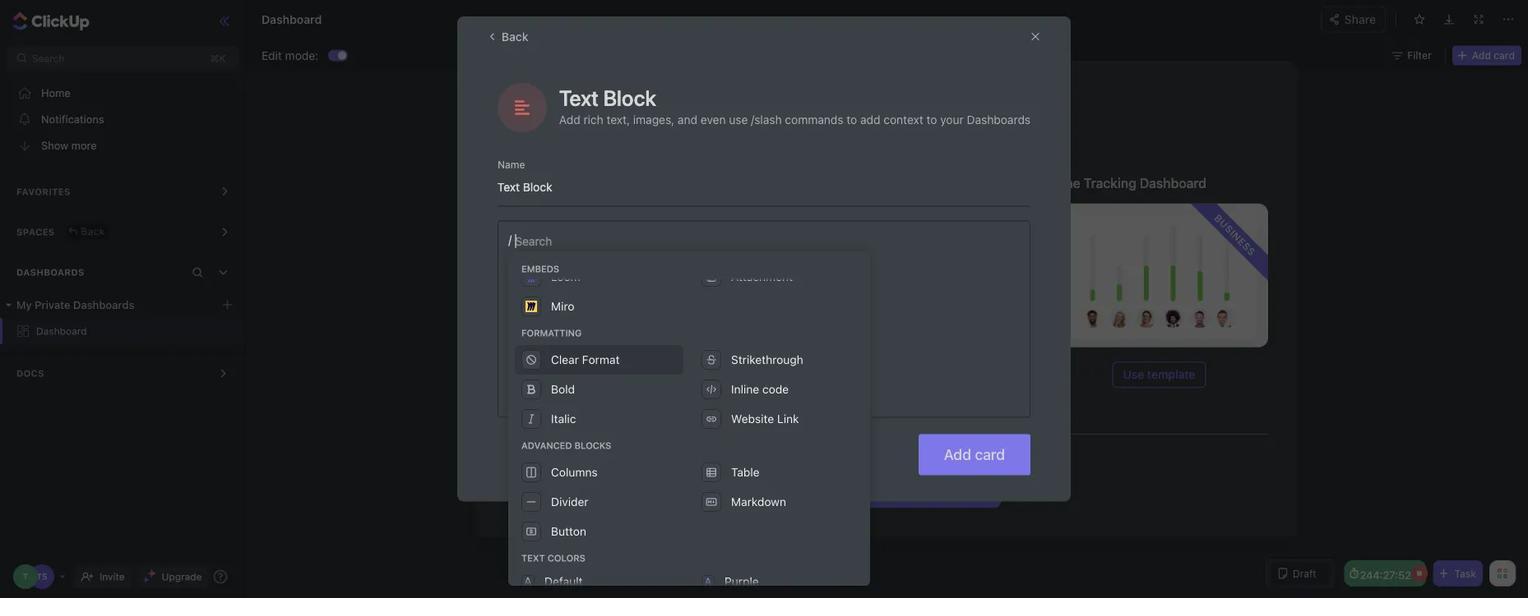 Task type: describe. For each thing, give the bounding box(es) containing it.
name
[[497, 159, 525, 170]]

dashboard inside dashboard link
[[36, 326, 87, 337]]

text colors
[[521, 553, 585, 564]]

home
[[41, 87, 71, 99]]

inline code
[[731, 383, 789, 396]]

time
[[1050, 175, 1080, 191]]

and
[[678, 113, 697, 127]]

button
[[551, 525, 586, 539]]

code
[[762, 383, 789, 396]]

use template for time tracking dashboard
[[1123, 368, 1195, 382]]

2 use template button from the left
[[840, 362, 933, 388]]

2 use from the left
[[850, 368, 872, 382]]

exact
[[931, 131, 960, 145]]

0 vertical spatial add
[[1472, 50, 1491, 61]]

1 vertical spatial your
[[905, 131, 928, 145]]

/slash
[[751, 113, 782, 127]]

text for colors
[[521, 553, 545, 564]]

clear
[[551, 353, 579, 367]]

share
[[1344, 12, 1376, 26]]

1 vertical spatial or
[[877, 427, 896, 442]]

started
[[527, 131, 565, 145]]

edit mode:
[[262, 49, 318, 62]]

simple dashboard image
[[505, 204, 723, 348]]

colors
[[548, 553, 585, 564]]

formatting
[[521, 328, 582, 339]]

share button
[[1321, 6, 1386, 32]]

time tracking dashboard
[[1050, 175, 1206, 191]]

mode:
[[285, 49, 318, 62]]

create for create a dashboard
[[505, 94, 567, 117]]

2023
[[1354, 8, 1380, 20]]

more
[[71, 139, 97, 152]]

text block add rich text, images, and even use /slash commands to add context to your dashboards
[[559, 85, 1031, 127]]

create
[[728, 131, 761, 145]]

loom
[[551, 270, 580, 284]]

commands
[[785, 113, 843, 127]]

dashboards inside 'text block add rich text, images, and even use /slash commands to add context to your dashboards'
[[967, 113, 1031, 127]]

use for time tracking dashboard
[[1123, 368, 1144, 382]]

upgrade
[[162, 572, 202, 583]]

1 horizontal spatial a
[[593, 131, 600, 145]]

create for create custom dashboard
[[821, 480, 861, 496]]

1 vertical spatial card
[[975, 446, 1005, 464]]

at
[[1383, 8, 1393, 20]]

your inside 'text block add rich text, images, and even use /slash commands to add context to your dashboards'
[[940, 113, 964, 127]]

columns
[[551, 466, 598, 479]]

nov
[[1314, 8, 1334, 20]]

get started with a dashboard template or create a custom dashboard to fit your exact needs.
[[505, 131, 999, 145]]

back for back button
[[502, 30, 528, 43]]

to for started
[[877, 131, 888, 145]]

use
[[729, 113, 748, 127]]

sidebar navigation
[[0, 0, 245, 599]]

advanced blocks
[[521, 441, 611, 451]]

tracking
[[1084, 175, 1136, 191]]

miro
[[551, 300, 574, 313]]

markdown
[[731, 495, 786, 509]]

advanced
[[521, 441, 572, 451]]

italic
[[551, 412, 576, 426]]

context
[[884, 113, 923, 127]]

favorites
[[16, 187, 70, 197]]

0 horizontal spatial a
[[571, 94, 582, 117]]

clear format
[[551, 353, 620, 367]]

text for block
[[559, 85, 599, 110]]

show
[[41, 139, 68, 152]]

task
[[1454, 568, 1476, 580]]

back for back link
[[81, 226, 105, 237]]

dashboards
[[73, 299, 134, 311]]

create custom dashboard button
[[772, 467, 1001, 508]]

0 vertical spatial custom
[[774, 131, 813, 145]]

⌘k
[[210, 53, 226, 64]]

0 vertical spatial or
[[714, 131, 724, 145]]

use template for simple dashboard
[[578, 368, 650, 382]]



Task type: vqa. For each thing, say whether or not it's contained in the screenshot.
markdown
yes



Task type: locate. For each thing, give the bounding box(es) containing it.
invite
[[100, 572, 125, 583]]

1 horizontal spatial text
[[559, 85, 599, 110]]

with
[[568, 131, 590, 145]]

my private dashboards
[[16, 299, 134, 311]]

fit
[[891, 131, 902, 145]]

use template
[[578, 368, 650, 382], [850, 368, 923, 382], [1123, 368, 1195, 382]]

my
[[16, 299, 32, 311]]

0 horizontal spatial to
[[846, 113, 857, 127]]

to left "add"
[[846, 113, 857, 127]]

your
[[940, 113, 964, 127], [905, 131, 928, 145]]

1 horizontal spatial card
[[1494, 50, 1515, 61]]

block
[[603, 85, 656, 110]]

docs
[[16, 368, 44, 379]]

1 vertical spatial dashboards
[[16, 267, 84, 278]]

notifications link
[[0, 106, 245, 132]]

0 horizontal spatial use template
[[578, 368, 650, 382]]

1 horizontal spatial dashboards
[[967, 113, 1031, 127]]

3 use template from the left
[[1123, 368, 1195, 382]]

0 horizontal spatial use template button
[[567, 362, 661, 388]]

1 vertical spatial add card
[[944, 446, 1005, 464]]

website link
[[731, 412, 799, 426]]

1 horizontal spatial or
[[877, 427, 896, 442]]

1 horizontal spatial back
[[502, 30, 528, 43]]

dashboards up needs.
[[967, 113, 1031, 127]]

private
[[35, 299, 70, 311]]

your up exact
[[940, 113, 964, 127]]

10:10
[[1396, 8, 1422, 20]]

link
[[777, 412, 799, 426]]

2 horizontal spatial add
[[1472, 50, 1491, 61]]

1 horizontal spatial add card
[[1472, 50, 1515, 61]]

blocks
[[575, 441, 611, 451]]

even
[[700, 113, 726, 127]]

0 vertical spatial create
[[505, 94, 567, 117]]

add inside 'text block add rich text, images, and even use /slash commands to add context to your dashboards'
[[559, 113, 580, 127]]

1 vertical spatial custom
[[865, 480, 910, 496]]

0 horizontal spatial dashboards
[[16, 267, 84, 278]]

None text field
[[262, 9, 773, 29]]

0 horizontal spatial add card button
[[918, 435, 1031, 476]]

2 horizontal spatial a
[[764, 131, 770, 145]]

rich
[[583, 113, 603, 127]]

add up create custom dashboard
[[944, 446, 971, 464]]

show more
[[41, 139, 97, 152]]

home link
[[0, 80, 245, 106]]

text
[[559, 85, 599, 110], [521, 553, 545, 564]]

1 use template from the left
[[578, 368, 650, 382]]

3 use template button from the left
[[1112, 362, 1206, 388]]

0 vertical spatial card
[[1494, 50, 1515, 61]]

am
[[1425, 8, 1440, 20]]

add card button down the clickup logo
[[1452, 46, 1521, 65]]

use template button
[[567, 362, 661, 388], [840, 362, 933, 388], [1112, 362, 1206, 388]]

favorites button
[[0, 172, 245, 211]]

or up create custom dashboard button
[[877, 427, 896, 442]]

1 vertical spatial add card button
[[918, 435, 1031, 476]]

1 horizontal spatial add card button
[[1452, 46, 1521, 65]]

2 vertical spatial add
[[944, 446, 971, 464]]

2 horizontal spatial use template
[[1123, 368, 1195, 382]]

to left fit
[[877, 131, 888, 145]]

add card down the clickup logo
[[1472, 50, 1515, 61]]

add card button
[[1452, 46, 1521, 65], [918, 435, 1031, 476]]

divider
[[551, 495, 588, 509]]

3 use from the left
[[1123, 368, 1144, 382]]

1 use from the left
[[578, 368, 599, 382]]

or
[[714, 131, 724, 145], [877, 427, 896, 442]]

embeds
[[521, 264, 559, 275]]

add
[[860, 113, 880, 127]]

needs.
[[963, 131, 999, 145]]

create custom dashboard
[[821, 480, 980, 496]]

1 horizontal spatial your
[[940, 113, 964, 127]]

simple dashboard
[[505, 175, 617, 191]]

back inside button
[[502, 30, 528, 43]]

images,
[[633, 113, 674, 127]]

format
[[582, 353, 620, 367]]

0 vertical spatial your
[[940, 113, 964, 127]]

custom inside create custom dashboard button
[[865, 480, 910, 496]]

text,
[[607, 113, 630, 127]]

0 horizontal spatial custom
[[774, 131, 813, 145]]

Card name text field
[[497, 172, 1031, 202]]

1 vertical spatial text
[[521, 553, 545, 564]]

default
[[544, 575, 583, 589]]

0 vertical spatial text
[[559, 85, 599, 110]]

0 horizontal spatial card
[[975, 446, 1005, 464]]

a right with
[[593, 131, 600, 145]]

use for simple dashboard
[[578, 368, 599, 382]]

reporting dashboard image
[[778, 204, 996, 348]]

2 horizontal spatial to
[[926, 113, 937, 127]]

template
[[664, 131, 710, 145], [602, 368, 650, 382], [875, 368, 923, 382], [1147, 368, 1195, 382]]

0 horizontal spatial add card
[[944, 446, 1005, 464]]

upgrade link
[[136, 566, 208, 589]]

add
[[1472, 50, 1491, 61], [559, 113, 580, 127], [944, 446, 971, 464]]

1 horizontal spatial to
[[877, 131, 888, 145]]

card
[[1494, 50, 1515, 61], [975, 446, 1005, 464]]

purple
[[725, 575, 759, 589]]

add card button up create custom dashboard
[[918, 435, 1031, 476]]

1 vertical spatial add
[[559, 113, 580, 127]]

or down even
[[714, 131, 724, 145]]

/
[[508, 233, 512, 246]]

0 vertical spatial add card
[[1472, 50, 1515, 61]]

table
[[731, 466, 760, 479]]

add up with
[[559, 113, 580, 127]]

1 horizontal spatial add
[[944, 446, 971, 464]]

0 horizontal spatial create
[[505, 94, 567, 117]]

1 use template button from the left
[[567, 362, 661, 388]]

dashboards up private
[[16, 267, 84, 278]]

1 vertical spatial back
[[81, 226, 105, 237]]

time tracking dashboard image
[[1050, 204, 1268, 348]]

bold
[[551, 383, 575, 396]]

0 horizontal spatial or
[[714, 131, 724, 145]]

0 horizontal spatial use
[[578, 368, 599, 382]]

0 horizontal spatial add
[[559, 113, 580, 127]]

dashboard link
[[0, 318, 245, 345]]

1 horizontal spatial create
[[821, 480, 861, 496]]

0 vertical spatial dashboards
[[967, 113, 1031, 127]]

1 horizontal spatial custom
[[865, 480, 910, 496]]

clickup logo image
[[1451, 7, 1525, 21]]

0 vertical spatial add card button
[[1452, 46, 1521, 65]]

1 horizontal spatial use template
[[850, 368, 923, 382]]

add card up create custom dashboard
[[944, 446, 1005, 464]]

2 use template from the left
[[850, 368, 923, 382]]

edit
[[262, 49, 282, 62]]

2 horizontal spatial use
[[1123, 368, 1144, 382]]

nov 13, 2023 at 10:10 am
[[1314, 8, 1440, 20]]

244:27:52
[[1360, 569, 1411, 581]]

attachment
[[731, 270, 793, 284]]

website
[[731, 412, 774, 426]]

use template button for time tracking dashboard
[[1112, 362, 1206, 388]]

to up exact
[[926, 113, 937, 127]]

dashboard
[[586, 94, 687, 117], [603, 131, 661, 145], [816, 131, 874, 145], [550, 175, 617, 191], [1140, 175, 1206, 191], [36, 326, 87, 337], [914, 480, 980, 496]]

dashboards inside sidebar navigation
[[16, 267, 84, 278]]

13,
[[1337, 8, 1351, 20]]

custom
[[774, 131, 813, 145], [865, 480, 910, 496]]

0 horizontal spatial text
[[521, 553, 545, 564]]

to
[[846, 113, 857, 127], [926, 113, 937, 127], [877, 131, 888, 145]]

2 horizontal spatial use template button
[[1112, 362, 1206, 388]]

text left colors
[[521, 553, 545, 564]]

a left rich
[[571, 94, 582, 117]]

use template button for simple dashboard
[[567, 362, 661, 388]]

notifications
[[41, 113, 104, 125]]

0 horizontal spatial back
[[81, 226, 105, 237]]

1 vertical spatial create
[[821, 480, 861, 496]]

add card
[[1472, 50, 1515, 61], [944, 446, 1005, 464]]

text inside 'text block add rich text, images, and even use /slash commands to add context to your dashboards'
[[559, 85, 599, 110]]

search
[[32, 53, 64, 64]]

back button
[[477, 23, 538, 50]]

1 horizontal spatial use
[[850, 368, 872, 382]]

add down the clickup logo
[[1472, 50, 1491, 61]]

inline
[[731, 383, 759, 396]]

simple
[[505, 175, 547, 191]]

to for block
[[846, 113, 857, 127]]

create
[[505, 94, 567, 117], [821, 480, 861, 496]]

back link
[[65, 223, 108, 240]]

text up rich
[[559, 85, 599, 110]]

0 horizontal spatial your
[[905, 131, 928, 145]]

1 horizontal spatial use template button
[[840, 362, 933, 388]]

get
[[505, 131, 524, 145]]

0 vertical spatial back
[[502, 30, 528, 43]]

dashboards
[[967, 113, 1031, 127], [16, 267, 84, 278]]

create inside button
[[821, 480, 861, 496]]

create a dashboard
[[505, 94, 687, 117]]

a down /slash
[[764, 131, 770, 145]]

strikethrough
[[731, 353, 803, 367]]

back inside sidebar navigation
[[81, 226, 105, 237]]

dashboard inside create custom dashboard button
[[914, 480, 980, 496]]

your right fit
[[905, 131, 928, 145]]



